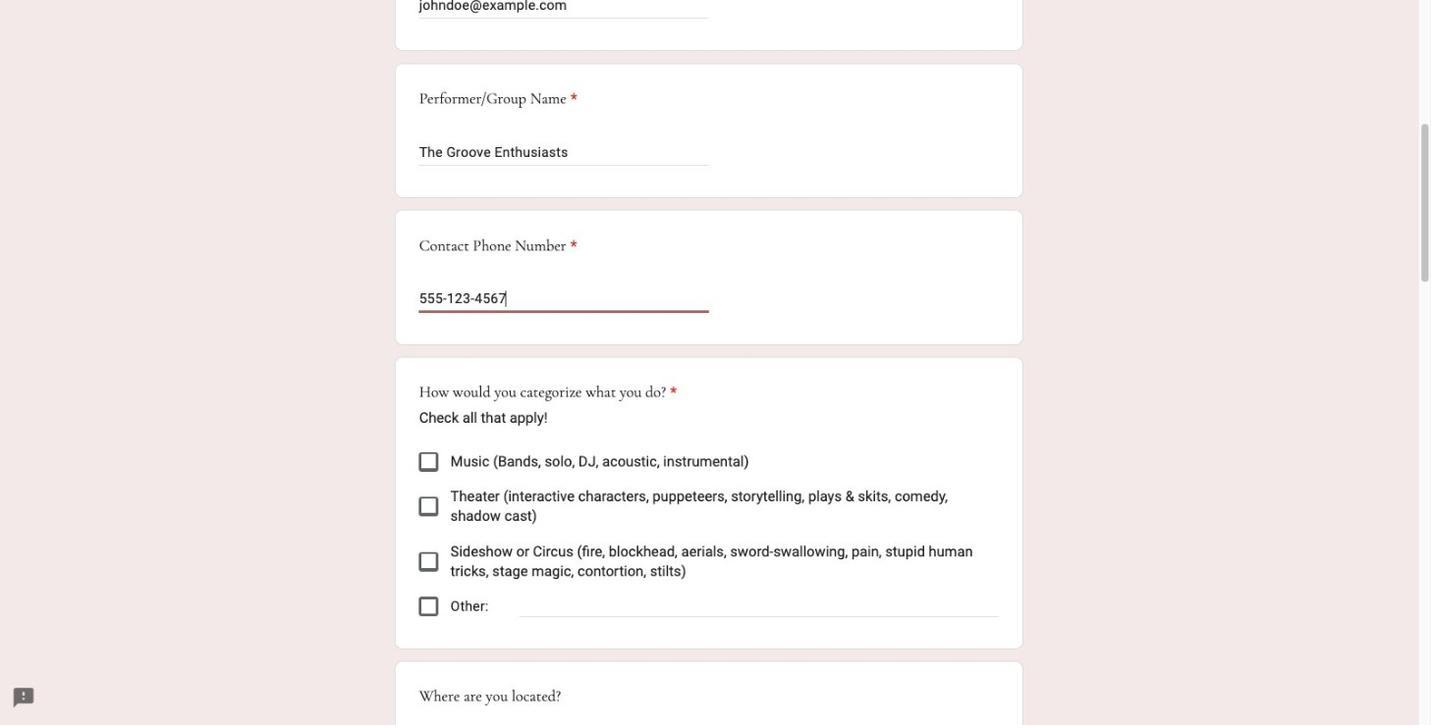 Task type: describe. For each thing, give the bounding box(es) containing it.
3 heading from the top
[[419, 382, 677, 405]]

2 heading from the top
[[419, 235, 577, 258]]

required question element for 2nd heading from the top
[[566, 235, 577, 258]]

Other: checkbox
[[419, 598, 439, 617]]

Other response text field
[[520, 595, 999, 617]]

Your email email field
[[419, 0, 709, 17]]

Sideshow or Circus (fire, blockhead, aerials, sword-swallowing, pain, stupid human tricks, stage magic, contortion, stilts) checkbox
[[419, 553, 439, 572]]

theater (interactive characters, puppeteers, storytelling, plays & skits, comedy, shadow cast) image
[[421, 500, 435, 514]]

required question element for 3rd heading
[[666, 382, 677, 405]]

report a problem to google image
[[12, 687, 35, 711]]



Task type: vqa. For each thing, say whether or not it's contained in the screenshot.
Extensions at the left top of page
no



Task type: locate. For each thing, give the bounding box(es) containing it.
required question element for first heading from the top
[[567, 87, 577, 111]]

0 vertical spatial required question element
[[567, 87, 577, 111]]

0 vertical spatial heading
[[419, 87, 577, 111]]

list item
[[395, 0, 1023, 51]]

Music (Bands, solo, DJ, acoustic, instrumental) checkbox
[[419, 452, 439, 472]]

1 heading from the top
[[419, 87, 577, 111]]

1 vertical spatial heading
[[419, 235, 577, 258]]

required question element
[[567, 87, 577, 111], [566, 235, 577, 258], [666, 382, 677, 405]]

None text field
[[419, 140, 709, 164]]

heading
[[419, 87, 577, 111], [419, 235, 577, 258], [419, 382, 677, 405]]

list
[[419, 445, 999, 625]]

None text field
[[419, 288, 709, 311]]

1 vertical spatial required question element
[[566, 235, 577, 258]]

Theater (interactive characters, puppeteers, storytelling, plays & skits, comedy, shadow cast) checkbox
[[419, 498, 439, 517]]

2 vertical spatial required question element
[[666, 382, 677, 405]]

2 vertical spatial heading
[[419, 382, 677, 405]]



